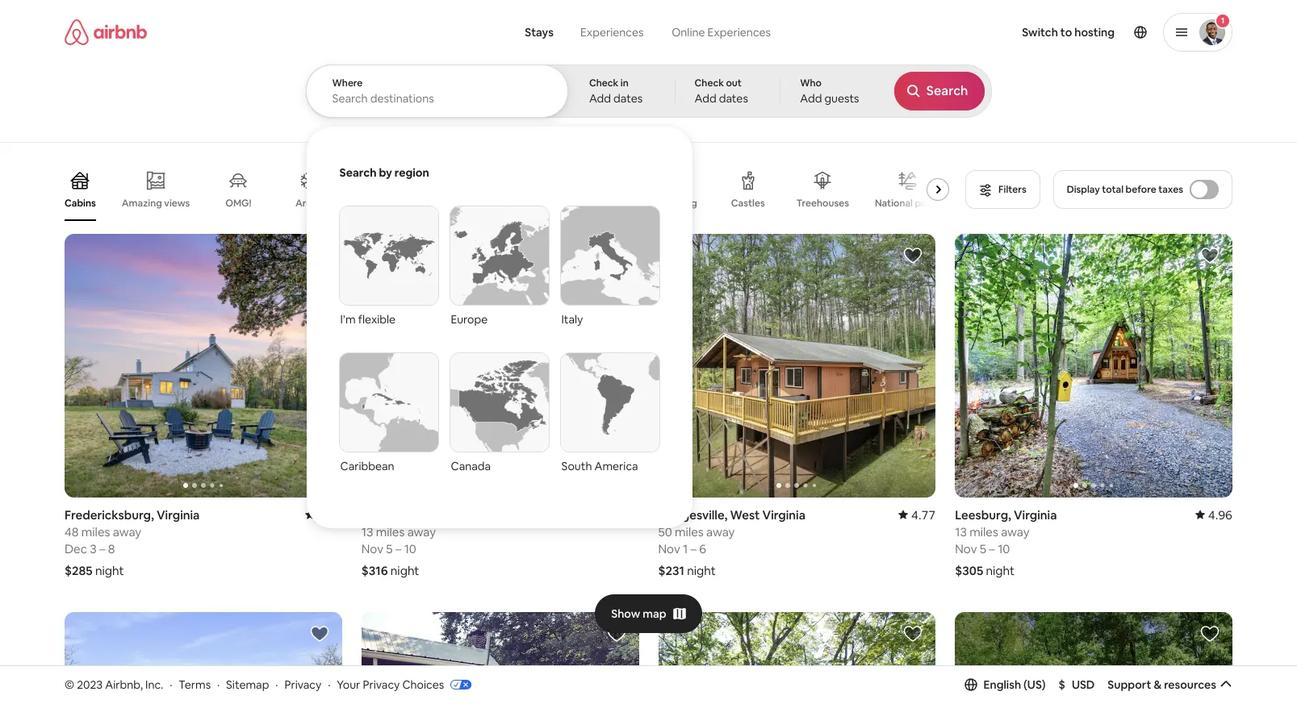 Task type: locate. For each thing, give the bounding box(es) containing it.
3 virginia from the left
[[1014, 508, 1057, 523]]

add inside check out add dates
[[695, 91, 717, 106]]

check for check in add dates
[[589, 77, 619, 90]]

2 away from the left
[[408, 525, 436, 540]]

2 horizontal spatial add
[[800, 91, 822, 106]]

omg!
[[225, 197, 252, 210]]

filters
[[999, 183, 1027, 196]]

2 dates from the left
[[719, 91, 749, 106]]

2 check from the left
[[695, 77, 724, 90]]

1
[[1222, 15, 1225, 26], [683, 542, 688, 557]]

1 horizontal spatial 5
[[980, 542, 987, 557]]

0 horizontal spatial 10
[[404, 542, 417, 557]]

0 horizontal spatial 13
[[362, 525, 373, 540]]

1 horizontal spatial 13
[[956, 525, 967, 540]]

2 13 from the left
[[956, 525, 967, 540]]

treehouses
[[797, 197, 850, 210]]

sitemap link
[[226, 678, 269, 693]]

display total before taxes
[[1067, 183, 1184, 196]]

10 inside the 13 miles away nov 5 – 10 $316 night
[[404, 542, 417, 557]]

display
[[1067, 183, 1100, 196]]

miles up $316
[[376, 525, 405, 540]]

dates
[[614, 91, 643, 106], [719, 91, 749, 106]]

switch
[[1023, 25, 1059, 40]]

miles down leesburg,
[[970, 525, 999, 540]]

4 away from the left
[[1001, 525, 1030, 540]]

0 vertical spatial 1
[[1222, 15, 1225, 26]]

english
[[984, 678, 1022, 693]]

virginia inside fredericksburg, virginia 48 miles away dec 3 – 8 $285 night
[[157, 508, 200, 523]]

nov
[[362, 542, 384, 557], [659, 542, 681, 557], [956, 542, 978, 557]]

stays button
[[512, 16, 567, 48]]

parks
[[915, 197, 941, 210]]

hosting
[[1075, 25, 1115, 40]]

0 horizontal spatial nov
[[362, 542, 384, 557]]

$285
[[65, 563, 93, 579]]

add to wishlist: hedgesville, west virginia image
[[310, 625, 329, 644]]

1 horizontal spatial experiences
[[708, 25, 771, 40]]

check inside check out add dates
[[695, 77, 724, 90]]

0 horizontal spatial 5
[[386, 542, 393, 557]]

resources
[[1165, 678, 1217, 693]]

add to wishlist: front royal, virginia image
[[904, 625, 923, 644]]

1 away from the left
[[113, 525, 141, 540]]

1 check from the left
[[589, 77, 619, 90]]

privacy left your
[[285, 678, 322, 693]]

©
[[65, 678, 74, 693]]

show map
[[612, 607, 667, 621]]

online experiences link
[[658, 16, 785, 48]]

1 button
[[1164, 13, 1233, 52]]

support & resources button
[[1108, 678, 1233, 693]]

add down experiences button
[[589, 91, 611, 106]]

1 dates from the left
[[614, 91, 643, 106]]

2 night from the left
[[391, 563, 419, 579]]

2 – from the left
[[396, 542, 402, 557]]

miles down hedgesville,
[[675, 525, 704, 540]]

1 horizontal spatial check
[[695, 77, 724, 90]]

3 miles from the left
[[675, 525, 704, 540]]

amazing views
[[122, 197, 190, 210]]

0 horizontal spatial dates
[[614, 91, 643, 106]]

2 10 from the left
[[998, 542, 1011, 557]]

add to wishlist: leesburg, virginia image
[[1201, 246, 1220, 266]]

· left your
[[328, 678, 331, 693]]

1 13 from the left
[[362, 525, 373, 540]]

13 up $316
[[362, 525, 373, 540]]

dates down in
[[614, 91, 643, 106]]

1 miles from the left
[[81, 525, 110, 540]]

usd
[[1072, 678, 1095, 693]]

1 10 from the left
[[404, 542, 417, 557]]

homes
[[521, 197, 552, 210]]

1 add from the left
[[589, 91, 611, 106]]

4.96
[[1209, 508, 1233, 523]]

3 away from the left
[[707, 525, 735, 540]]

add to wishlist: reva, virginia image
[[1201, 625, 1220, 644]]

check left in
[[589, 77, 619, 90]]

2 privacy from the left
[[363, 678, 400, 693]]

1 horizontal spatial add
[[695, 91, 717, 106]]

1 horizontal spatial virginia
[[763, 508, 806, 523]]

1 horizontal spatial 10
[[998, 542, 1011, 557]]

add down the online experiences
[[695, 91, 717, 106]]

flexible
[[358, 313, 396, 327]]

1 inside hedgesville, west virginia 50 miles away nov 1 – 6 $231 night
[[683, 542, 688, 557]]

west
[[731, 508, 760, 523]]

–
[[99, 542, 105, 557], [396, 542, 402, 557], [691, 542, 697, 557], [990, 542, 996, 557]]

· right inc. in the left of the page
[[170, 678, 172, 693]]

5 up $305
[[980, 542, 987, 557]]

sitemap
[[226, 678, 269, 693]]

2 nov from the left
[[659, 542, 681, 557]]

nov up $305
[[956, 542, 978, 557]]

0 horizontal spatial experiences
[[581, 25, 644, 40]]

miles up 3
[[81, 525, 110, 540]]

3 – from the left
[[691, 542, 697, 557]]

1 vertical spatial 1
[[683, 542, 688, 557]]

virginia inside leesburg, virginia 13 miles away nov 5 – 10 $305 night
[[1014, 508, 1057, 523]]

1 experiences from the left
[[581, 25, 644, 40]]

miles
[[81, 525, 110, 540], [376, 525, 405, 540], [675, 525, 704, 540], [970, 525, 999, 540]]

0 horizontal spatial check
[[589, 77, 619, 90]]

dates down out
[[719, 91, 749, 106]]

virginia
[[157, 508, 200, 523], [763, 508, 806, 523], [1014, 508, 1057, 523]]

privacy link
[[285, 678, 322, 693]]

add inside check in add dates
[[589, 91, 611, 106]]

2 horizontal spatial virginia
[[1014, 508, 1057, 523]]

dates inside check out add dates
[[719, 91, 749, 106]]

group
[[65, 158, 956, 221], [65, 234, 342, 498], [362, 234, 639, 498], [659, 234, 936, 498], [956, 234, 1298, 498], [65, 613, 342, 705], [362, 613, 639, 705], [659, 613, 936, 705], [956, 613, 1233, 705]]

1 – from the left
[[99, 542, 105, 557]]

privacy right your
[[363, 678, 400, 693]]

2 horizontal spatial nov
[[956, 542, 978, 557]]

virginia right the fredericksburg,
[[157, 508, 200, 523]]

add to wishlist: waynesboro, pennsylvania image
[[607, 625, 626, 644]]

10
[[404, 542, 417, 557], [998, 542, 1011, 557]]

2 5 from the left
[[980, 542, 987, 557]]

show
[[612, 607, 641, 621]]

switch to hosting
[[1023, 25, 1115, 40]]

10 inside leesburg, virginia 13 miles away nov 5 – 10 $305 night
[[998, 542, 1011, 557]]

nov down 50
[[659, 542, 681, 557]]

4 night from the left
[[986, 563, 1015, 579]]

night right $316
[[391, 563, 419, 579]]

caribbean
[[340, 459, 395, 474]]

1 horizontal spatial dates
[[719, 91, 749, 106]]

4.96 out of 5 average rating image
[[1196, 508, 1233, 523]]

0 horizontal spatial add
[[589, 91, 611, 106]]

night down 6
[[687, 563, 716, 579]]

1 horizontal spatial nov
[[659, 542, 681, 557]]

5 inside the 13 miles away nov 5 – 10 $316 night
[[386, 542, 393, 557]]

13 down leesburg,
[[956, 525, 967, 540]]

virginia for leesburg, virginia
[[1014, 508, 1057, 523]]

3 night from the left
[[687, 563, 716, 579]]

away
[[113, 525, 141, 540], [408, 525, 436, 540], [707, 525, 735, 540], [1001, 525, 1030, 540]]

1 night from the left
[[95, 563, 124, 579]]

trending
[[657, 197, 698, 210]]

2 virginia from the left
[[763, 508, 806, 523]]

– inside the 13 miles away nov 5 – 10 $316 night
[[396, 542, 402, 557]]

5 up $316
[[386, 542, 393, 557]]

None search field
[[306, 0, 992, 529]]

3 nov from the left
[[956, 542, 978, 557]]

add for check out add dates
[[695, 91, 717, 106]]

5 inside leesburg, virginia 13 miles away nov 5 – 10 $305 night
[[980, 542, 987, 557]]

1 horizontal spatial privacy
[[363, 678, 400, 693]]

search by region
[[340, 166, 430, 180]]

0 horizontal spatial virginia
[[157, 508, 200, 523]]

check inside check in add dates
[[589, 77, 619, 90]]

5
[[386, 542, 393, 557], [980, 542, 987, 557]]

experiences inside button
[[581, 25, 644, 40]]

1 5 from the left
[[386, 542, 393, 557]]

virginia right leesburg,
[[1014, 508, 1057, 523]]

experiences up in
[[581, 25, 644, 40]]

virginia inside hedgesville, west virginia 50 miles away nov 1 – 6 $231 night
[[763, 508, 806, 523]]

check left out
[[695, 77, 724, 90]]

13 miles away nov 5 – 10 $316 night
[[362, 525, 436, 579]]

· right terms
[[217, 678, 220, 693]]

1 horizontal spatial 1
[[1222, 15, 1225, 26]]

2 miles from the left
[[376, 525, 405, 540]]

lakefront
[[358, 197, 403, 210]]

3 add from the left
[[800, 91, 822, 106]]

europe
[[451, 313, 488, 327]]

– inside fredericksburg, virginia 48 miles away dec 3 – 8 $285 night
[[99, 542, 105, 557]]

experiences right online on the right of the page
[[708, 25, 771, 40]]

check for check out add dates
[[695, 77, 724, 90]]

13
[[362, 525, 373, 540], [956, 525, 967, 540]]

south america
[[562, 459, 638, 474]]

virginia right west
[[763, 508, 806, 523]]

0 horizontal spatial 1
[[683, 542, 688, 557]]

50
[[659, 525, 673, 540]]

nov up $316
[[362, 542, 384, 557]]

add down who
[[800, 91, 822, 106]]

who add guests
[[800, 77, 860, 106]]

$
[[1059, 678, 1066, 693]]

night right $305
[[986, 563, 1015, 579]]

night down "8"
[[95, 563, 124, 579]]

3 · from the left
[[276, 678, 278, 693]]

tiny
[[500, 197, 519, 210]]

1 · from the left
[[170, 678, 172, 693]]

i'm
[[340, 313, 356, 327]]

1 virginia from the left
[[157, 508, 200, 523]]

add
[[589, 91, 611, 106], [695, 91, 717, 106], [800, 91, 822, 106]]

4 – from the left
[[990, 542, 996, 557]]

tiny homes
[[500, 197, 552, 210]]

dates inside check in add dates
[[614, 91, 643, 106]]

1 nov from the left
[[362, 542, 384, 557]]

Where field
[[332, 91, 543, 106]]

0 horizontal spatial privacy
[[285, 678, 322, 693]]

night
[[95, 563, 124, 579], [391, 563, 419, 579], [687, 563, 716, 579], [986, 563, 1015, 579]]

1 privacy from the left
[[285, 678, 322, 693]]

4.92 out of 5 average rating image
[[305, 508, 342, 523]]

by
[[379, 166, 392, 180]]

4 miles from the left
[[970, 525, 999, 540]]

add to wishlist: hedgesville, west virginia image
[[904, 246, 923, 266]]

away inside hedgesville, west virginia 50 miles away nov 1 – 6 $231 night
[[707, 525, 735, 540]]

2 add from the left
[[695, 91, 717, 106]]

– inside hedgesville, west virginia 50 miles away nov 1 – 6 $231 night
[[691, 542, 697, 557]]

check
[[589, 77, 619, 90], [695, 77, 724, 90]]

· left privacy link
[[276, 678, 278, 693]]

dates for check in add dates
[[614, 91, 643, 106]]



Task type: vqa. For each thing, say whether or not it's contained in the screenshot.
.
no



Task type: describe. For each thing, give the bounding box(es) containing it.
– inside leesburg, virginia 13 miles away nov 5 – 10 $305 night
[[990, 542, 996, 557]]

terms
[[179, 678, 211, 693]]

add to wishlist: haymarket, virginia image
[[607, 246, 626, 266]]

filters button
[[966, 170, 1041, 209]]

add inside who add guests
[[800, 91, 822, 106]]

national
[[875, 197, 913, 210]]

8
[[108, 542, 115, 557]]

taxes
[[1159, 183, 1184, 196]]

beachfront
[[578, 197, 629, 210]]

online experiences
[[672, 25, 771, 40]]

support
[[1108, 678, 1152, 693]]

stays
[[525, 25, 554, 40]]

1 inside dropdown button
[[1222, 15, 1225, 26]]

total
[[1103, 183, 1124, 196]]

hedgesville, west virginia 50 miles away nov 1 – 6 $231 night
[[659, 508, 806, 579]]

(us)
[[1024, 678, 1046, 693]]

switch to hosting link
[[1013, 15, 1125, 49]]

cabins
[[65, 197, 96, 210]]

dec
[[65, 542, 87, 557]]

profile element
[[810, 0, 1233, 65]]

before
[[1126, 183, 1157, 196]]

i'm flexible
[[340, 313, 396, 327]]

13 inside the 13 miles away nov 5 – 10 $316 night
[[362, 525, 373, 540]]

where
[[332, 77, 363, 90]]

your privacy choices link
[[337, 678, 472, 694]]

miles inside leesburg, virginia 13 miles away nov 5 – 10 $305 night
[[970, 525, 999, 540]]

english (us) button
[[965, 678, 1046, 693]]

away inside fredericksburg, virginia 48 miles away dec 3 – 8 $285 night
[[113, 525, 141, 540]]

region
[[395, 166, 430, 180]]

add for check in add dates
[[589, 91, 611, 106]]

inc.
[[145, 678, 163, 693]]

arctic
[[296, 197, 324, 210]]

$ usd
[[1059, 678, 1095, 693]]

mansions
[[430, 197, 473, 210]]

2 · from the left
[[217, 678, 220, 693]]

night inside the 13 miles away nov 5 – 10 $316 night
[[391, 563, 419, 579]]

online
[[672, 25, 705, 40]]

night inside leesburg, virginia 13 miles away nov 5 – 10 $305 night
[[986, 563, 1015, 579]]

away inside the 13 miles away nov 5 – 10 $316 night
[[408, 525, 436, 540]]

terms link
[[179, 678, 211, 693]]

views
[[164, 197, 190, 210]]

terms · sitemap · privacy
[[179, 678, 322, 693]]

check in add dates
[[589, 77, 643, 106]]

leesburg, virginia 13 miles away nov 5 – 10 $305 night
[[956, 508, 1057, 579]]

away inside leesburg, virginia 13 miles away nov 5 – 10 $305 night
[[1001, 525, 1030, 540]]

english (us)
[[984, 678, 1046, 693]]

what can we help you find? tab list
[[512, 16, 658, 48]]

48
[[65, 525, 79, 540]]

leesburg,
[[956, 508, 1012, 523]]

amazing
[[122, 197, 162, 210]]

display total before taxes button
[[1054, 170, 1233, 209]]

who
[[800, 77, 822, 90]]

out
[[726, 77, 742, 90]]

guests
[[825, 91, 860, 106]]

miles inside the 13 miles away nov 5 – 10 $316 night
[[376, 525, 405, 540]]

2023
[[77, 678, 103, 693]]

$305
[[956, 563, 984, 579]]

group containing amazing views
[[65, 158, 956, 221]]

to
[[1061, 25, 1073, 40]]

check out add dates
[[695, 77, 749, 106]]

map
[[643, 607, 667, 621]]

search
[[340, 166, 377, 180]]

castles
[[731, 197, 765, 210]]

4.77
[[912, 508, 936, 523]]

6
[[700, 542, 707, 557]]

national parks
[[875, 197, 941, 210]]

miles inside fredericksburg, virginia 48 miles away dec 3 – 8 $285 night
[[81, 525, 110, 540]]

show map button
[[595, 595, 702, 634]]

fredericksburg, virginia 48 miles away dec 3 – 8 $285 night
[[65, 508, 200, 579]]

none search field containing stays
[[306, 0, 992, 529]]

your privacy choices
[[337, 678, 444, 693]]

experiences button
[[567, 16, 658, 48]]

add to wishlist: fredericksburg, virginia image
[[310, 246, 329, 266]]

night inside hedgesville, west virginia 50 miles away nov 1 – 6 $231 night
[[687, 563, 716, 579]]

$316
[[362, 563, 388, 579]]

fredericksburg,
[[65, 508, 154, 523]]

privacy inside your privacy choices link
[[363, 678, 400, 693]]

night inside fredericksburg, virginia 48 miles away dec 3 – 8 $285 night
[[95, 563, 124, 579]]

dates for check out add dates
[[719, 91, 749, 106]]

stays tab panel
[[306, 65, 992, 529]]

america
[[595, 459, 638, 474]]

virginia for fredericksburg, virginia
[[157, 508, 200, 523]]

hedgesville,
[[659, 508, 728, 523]]

choices
[[402, 678, 444, 693]]

nov inside the 13 miles away nov 5 – 10 $316 night
[[362, 542, 384, 557]]

$231
[[659, 563, 685, 579]]

4.77 out of 5 average rating image
[[899, 508, 936, 523]]

13 inside leesburg, virginia 13 miles away nov 5 – 10 $305 night
[[956, 525, 967, 540]]

nov inside hedgesville, west virginia 50 miles away nov 1 – 6 $231 night
[[659, 542, 681, 557]]

support & resources
[[1108, 678, 1217, 693]]

&
[[1154, 678, 1162, 693]]

italy
[[562, 313, 583, 327]]

south
[[562, 459, 592, 474]]

nov inside leesburg, virginia 13 miles away nov 5 – 10 $305 night
[[956, 542, 978, 557]]

in
[[621, 77, 629, 90]]

airbnb,
[[105, 678, 143, 693]]

4 · from the left
[[328, 678, 331, 693]]

miles inside hedgesville, west virginia 50 miles away nov 1 – 6 $231 night
[[675, 525, 704, 540]]

3
[[90, 542, 97, 557]]

2 experiences from the left
[[708, 25, 771, 40]]

4.92
[[318, 508, 342, 523]]



